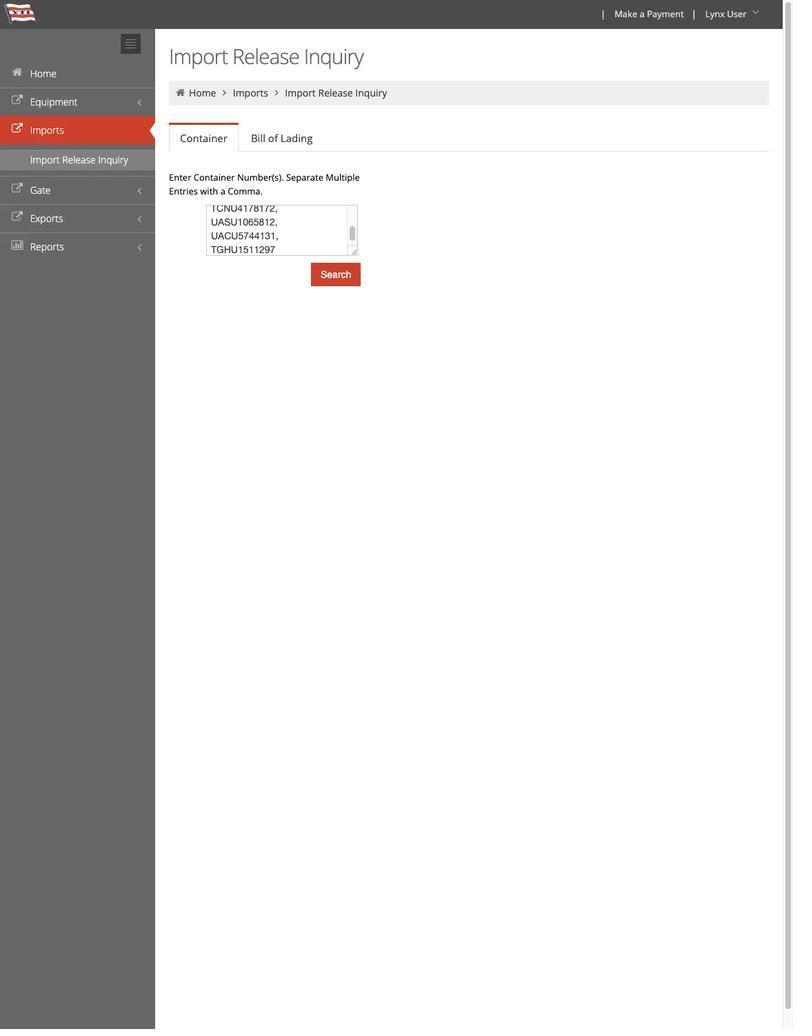 Task type: describe. For each thing, give the bounding box(es) containing it.
1 | from the left
[[601, 8, 606, 20]]

reports link
[[0, 232, 155, 261]]

1 horizontal spatial home link
[[189, 86, 216, 99]]

0 vertical spatial import release inquiry link
[[285, 86, 387, 99]]

lynx user link
[[699, 0, 768, 29]]

search
[[321, 269, 351, 280]]

0 vertical spatial imports link
[[233, 86, 268, 99]]

gate link
[[0, 176, 155, 204]]

2 vertical spatial import release inquiry
[[30, 153, 128, 166]]

lynx
[[706, 8, 725, 20]]

1 vertical spatial home image
[[175, 88, 187, 97]]

a inside enter container number(s).  separate multiple entries with a comma.
[[220, 185, 225, 197]]

make a payment link
[[609, 0, 689, 29]]

number(s).
[[237, 171, 284, 184]]

entries
[[169, 185, 198, 197]]

0 vertical spatial import
[[169, 42, 228, 70]]

make a payment
[[615, 8, 684, 20]]

external link image for exports
[[10, 212, 24, 222]]

external link image for gate
[[10, 184, 24, 194]]

0 vertical spatial container
[[180, 131, 228, 145]]

2 vertical spatial import
[[30, 153, 60, 166]]

make
[[615, 8, 638, 20]]

1 vertical spatial home
[[189, 86, 216, 99]]

equipment link
[[0, 88, 155, 116]]

external link image for imports
[[10, 124, 24, 134]]

of
[[268, 131, 278, 145]]

1 vertical spatial imports link
[[0, 116, 155, 144]]

bar chart image
[[10, 241, 24, 250]]

0 vertical spatial release
[[232, 42, 299, 70]]



Task type: locate. For each thing, give the bounding box(es) containing it.
home image left angle right image
[[175, 88, 187, 97]]

user
[[727, 8, 747, 20]]

|
[[601, 8, 606, 20], [692, 8, 697, 20]]

exports link
[[0, 204, 155, 232]]

1 horizontal spatial release
[[232, 42, 299, 70]]

container up 'with'
[[194, 171, 235, 184]]

1 vertical spatial import release inquiry
[[285, 86, 387, 99]]

import up gate
[[30, 153, 60, 166]]

enter container number(s).  separate multiple entries with a comma.
[[169, 171, 360, 197]]

import release inquiry link
[[285, 86, 387, 99], [0, 150, 155, 170]]

external link image inside exports link
[[10, 212, 24, 222]]

2 vertical spatial inquiry
[[98, 153, 128, 166]]

external link image
[[10, 124, 24, 134], [10, 184, 24, 194], [10, 212, 24, 222]]

0 vertical spatial imports
[[233, 86, 268, 99]]

import release inquiry
[[169, 42, 363, 70], [285, 86, 387, 99], [30, 153, 128, 166]]

1 vertical spatial external link image
[[10, 184, 24, 194]]

search button
[[311, 263, 361, 286]]

2 horizontal spatial import
[[285, 86, 316, 99]]

external link image up bar chart icon
[[10, 212, 24, 222]]

release up gate link
[[62, 153, 96, 166]]

import right angle right icon at the top of the page
[[285, 86, 316, 99]]

import
[[169, 42, 228, 70], [285, 86, 316, 99], [30, 153, 60, 166]]

release
[[232, 42, 299, 70], [318, 86, 353, 99], [62, 153, 96, 166]]

lynx user
[[706, 8, 747, 20]]

1 horizontal spatial a
[[640, 8, 645, 20]]

angle right image
[[271, 88, 283, 97]]

2 horizontal spatial release
[[318, 86, 353, 99]]

bill of lading link
[[240, 124, 324, 152]]

separate
[[286, 171, 324, 184]]

import release inquiry link up gate link
[[0, 150, 155, 170]]

home link left angle right image
[[189, 86, 216, 99]]

0 horizontal spatial |
[[601, 8, 606, 20]]

exports
[[30, 212, 63, 225]]

container up enter
[[180, 131, 228, 145]]

external link image
[[10, 96, 24, 106]]

a
[[640, 8, 645, 20], [220, 185, 225, 197]]

0 vertical spatial home
[[30, 67, 57, 80]]

angle down image
[[749, 8, 763, 17]]

0 vertical spatial inquiry
[[304, 42, 363, 70]]

import release inquiry up gate link
[[30, 153, 128, 166]]

0 horizontal spatial release
[[62, 153, 96, 166]]

home inside 'link'
[[30, 67, 57, 80]]

0 horizontal spatial home
[[30, 67, 57, 80]]

3 external link image from the top
[[10, 212, 24, 222]]

1 vertical spatial imports
[[30, 123, 64, 137]]

None text field
[[206, 205, 358, 256]]

reports
[[30, 240, 64, 253]]

1 vertical spatial inquiry
[[355, 86, 387, 99]]

0 horizontal spatial a
[[220, 185, 225, 197]]

angle right image
[[219, 88, 231, 97]]

home image inside home 'link'
[[10, 68, 24, 77]]

1 horizontal spatial home image
[[175, 88, 187, 97]]

imports link left angle right icon at the top of the page
[[233, 86, 268, 99]]

0 vertical spatial a
[[640, 8, 645, 20]]

bill of lading
[[251, 131, 313, 145]]

a right 'with'
[[220, 185, 225, 197]]

multiple
[[326, 171, 360, 184]]

1 vertical spatial import
[[285, 86, 316, 99]]

release up angle right icon at the top of the page
[[232, 42, 299, 70]]

home image up external link icon
[[10, 68, 24, 77]]

1 external link image from the top
[[10, 124, 24, 134]]

equipment
[[30, 95, 78, 108]]

0 horizontal spatial imports link
[[0, 116, 155, 144]]

gate
[[30, 184, 51, 197]]

imports left angle right icon at the top of the page
[[233, 86, 268, 99]]

comma.
[[228, 185, 263, 197]]

1 horizontal spatial imports
[[233, 86, 268, 99]]

home image
[[10, 68, 24, 77], [175, 88, 187, 97]]

a right 'make'
[[640, 8, 645, 20]]

1 vertical spatial a
[[220, 185, 225, 197]]

home link
[[0, 59, 155, 88], [189, 86, 216, 99]]

| left the lynx
[[692, 8, 697, 20]]

1 horizontal spatial home
[[189, 86, 216, 99]]

1 vertical spatial container
[[194, 171, 235, 184]]

1 horizontal spatial import release inquiry link
[[285, 86, 387, 99]]

1 horizontal spatial import
[[169, 42, 228, 70]]

home left angle right image
[[189, 86, 216, 99]]

0 horizontal spatial imports
[[30, 123, 64, 137]]

1 horizontal spatial imports link
[[233, 86, 268, 99]]

0 vertical spatial external link image
[[10, 124, 24, 134]]

1 vertical spatial release
[[318, 86, 353, 99]]

imports link down equipment
[[0, 116, 155, 144]]

0 horizontal spatial home link
[[0, 59, 155, 88]]

import release inquiry link right angle right icon at the top of the page
[[285, 86, 387, 99]]

imports
[[233, 86, 268, 99], [30, 123, 64, 137]]

container
[[180, 131, 228, 145], [194, 171, 235, 184]]

with
[[200, 185, 218, 197]]

enter
[[169, 171, 191, 184]]

external link image inside gate link
[[10, 184, 24, 194]]

home up equipment
[[30, 67, 57, 80]]

2 vertical spatial external link image
[[10, 212, 24, 222]]

external link image left gate
[[10, 184, 24, 194]]

import release inquiry up angle right icon at the top of the page
[[169, 42, 363, 70]]

a inside make a payment link
[[640, 8, 645, 20]]

0 horizontal spatial import
[[30, 153, 60, 166]]

container inside enter container number(s).  separate multiple entries with a comma.
[[194, 171, 235, 184]]

2 external link image from the top
[[10, 184, 24, 194]]

0 horizontal spatial import release inquiry link
[[0, 150, 155, 170]]

imports link
[[233, 86, 268, 99], [0, 116, 155, 144]]

1 horizontal spatial |
[[692, 8, 697, 20]]

home
[[30, 67, 57, 80], [189, 86, 216, 99]]

2 vertical spatial release
[[62, 153, 96, 166]]

container link
[[169, 125, 239, 152]]

payment
[[647, 8, 684, 20]]

import release inquiry right angle right icon at the top of the page
[[285, 86, 387, 99]]

imports down equipment
[[30, 123, 64, 137]]

bill
[[251, 131, 266, 145]]

1 vertical spatial import release inquiry link
[[0, 150, 155, 170]]

lading
[[281, 131, 313, 145]]

0 vertical spatial import release inquiry
[[169, 42, 363, 70]]

import up angle right image
[[169, 42, 228, 70]]

0 horizontal spatial home image
[[10, 68, 24, 77]]

inquiry
[[304, 42, 363, 70], [355, 86, 387, 99], [98, 153, 128, 166]]

external link image down external link icon
[[10, 124, 24, 134]]

0 vertical spatial home image
[[10, 68, 24, 77]]

2 | from the left
[[692, 8, 697, 20]]

release right angle right icon at the top of the page
[[318, 86, 353, 99]]

| left 'make'
[[601, 8, 606, 20]]

home link up equipment
[[0, 59, 155, 88]]



Task type: vqa. For each thing, say whether or not it's contained in the screenshot.
"username" Text Field
no



